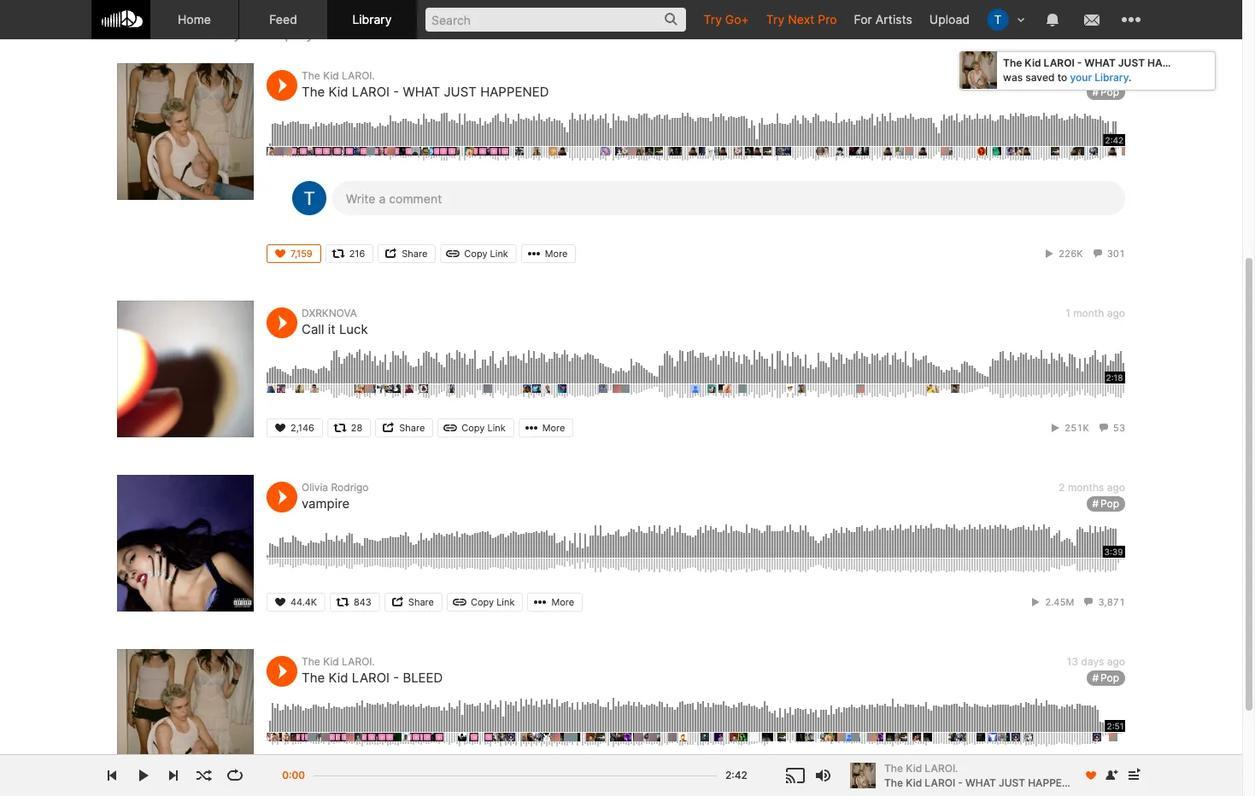 Task type: locate. For each thing, give the bounding box(es) containing it.
2
[[1059, 481, 1065, 494]]

library inside the kid laroi - what just happened was saved to your library .
[[1095, 71, 1129, 84]]

pop link down months
[[1087, 497, 1125, 512]]

2 vertical spatial laroi.
[[925, 762, 958, 774]]

copy link button for call it luck
[[438, 419, 514, 438]]

library
[[352, 12, 392, 26], [1095, 71, 1129, 84]]

pop inside the 2 months ago pop
[[1100, 498, 1119, 510]]

upload
[[929, 12, 970, 26]]

tara schultz's avatar element right the upload link
[[987, 9, 1009, 31]]

olivia
[[302, 481, 328, 494]]

share for the kid laroi - what just happened
[[402, 248, 427, 260]]

share right the 843
[[408, 597, 434, 609]]

just for bottom the kid laroi - what just happened link
[[999, 776, 1025, 789]]

2 vertical spatial happened
[[1028, 776, 1083, 789]]

try inside try next pro link
[[766, 12, 785, 26]]

28 button
[[327, 419, 371, 438]]

share button right the 843
[[384, 593, 442, 612]]

vampire element
[[117, 475, 254, 612]]

vampire
[[302, 496, 350, 512]]

more for the kid laroi - what just happened
[[545, 248, 568, 260]]

1 vertical spatial the kid laroi - what just happened element
[[850, 763, 876, 789]]

Write a comment text field
[[332, 181, 1125, 216]]

1 vertical spatial library
[[1095, 71, 1129, 84]]

13
[[1067, 656, 1078, 668]]

olivia rodrigo vampire
[[302, 481, 369, 512]]

kid
[[1025, 56, 1041, 69], [323, 70, 339, 82], [328, 84, 348, 100], [323, 656, 339, 668], [328, 670, 348, 686], [906, 762, 922, 774], [906, 776, 922, 789]]

laroi inside 'the kid laroi. the kid laroi - bleed'
[[352, 670, 390, 686]]

ago for the kid laroi - bleed
[[1107, 656, 1125, 668]]

361
[[1107, 771, 1125, 783]]

2 try from the left
[[766, 12, 785, 26]]

-
[[1077, 56, 1082, 69], [393, 84, 399, 100], [393, 670, 399, 686], [958, 776, 963, 789]]

0 vertical spatial happened
[[1147, 56, 1203, 69]]

3 ago from the top
[[1107, 481, 1125, 494]]

days
[[1081, 70, 1104, 82], [1081, 656, 1104, 668]]

ago inside 20 days ago pop
[[1107, 70, 1125, 82]]

1 pop link from the top
[[1087, 85, 1125, 100]]

more for call it luck
[[542, 422, 565, 434]]

2 horizontal spatial just
[[1118, 56, 1145, 69]]

2 vertical spatial pop link
[[1087, 671, 1125, 686]]

copy link button for vampire
[[447, 593, 523, 612]]

feed link
[[239, 0, 328, 39]]

copy for the kid laroi - what just happened
[[464, 248, 487, 260]]

1 horizontal spatial just
[[999, 776, 1025, 789]]

28
[[351, 422, 362, 434]]

1 horizontal spatial library
[[1095, 71, 1129, 84]]

copy link button
[[440, 245, 517, 263], [438, 419, 514, 438], [447, 593, 523, 612], [443, 768, 519, 786]]

1 vertical spatial the kid laroi. link
[[302, 656, 375, 668]]

month
[[1073, 307, 1104, 320]]

2 vertical spatial pop
[[1100, 672, 1119, 685]]

the kid laroi - what just happened was saved to your library .
[[1003, 56, 1203, 84]]

the
[[1003, 56, 1022, 69], [302, 70, 320, 82], [302, 84, 325, 100], [302, 656, 320, 668], [302, 670, 325, 686], [884, 762, 903, 774], [884, 776, 903, 789]]

try inside try go+ 'link'
[[704, 12, 722, 26]]

the kid laroi. the kid laroi - what just happened for the kid laroi. link associated with 20
[[302, 70, 549, 100]]

progress bar
[[314, 767, 717, 795]]

the kid laroi - bleed link
[[302, 670, 443, 686]]

0 horizontal spatial just
[[444, 84, 477, 100]]

2:42
[[725, 769, 748, 782]]

link
[[490, 248, 508, 260], [487, 422, 506, 434], [496, 597, 515, 609], [493, 771, 511, 783]]

share for vampire
[[408, 597, 434, 609]]

pop inside 13 days ago pop
[[1100, 672, 1119, 685]]

for artists link
[[845, 0, 921, 38]]

laroi
[[1044, 56, 1075, 69], [352, 84, 390, 100], [352, 670, 390, 686], [925, 776, 955, 789]]

pro
[[818, 12, 837, 26]]

0 vertical spatial the kid laroi. the kid laroi - what just happened
[[302, 70, 549, 100]]

1 horizontal spatial what
[[965, 776, 996, 789]]

pop link
[[1087, 85, 1125, 100], [1087, 497, 1125, 512], [1087, 671, 1125, 686]]

try for try go+
[[704, 12, 722, 26]]

library right played:
[[352, 12, 392, 26]]

track stats element
[[1042, 245, 1125, 263], [1048, 419, 1125, 438], [1029, 593, 1125, 612], [1042, 768, 1125, 786]]

1 pop from the top
[[1100, 86, 1119, 99]]

what for bottom the kid laroi - what just happened link
[[965, 776, 996, 789]]

0 horizontal spatial the kid laroi. the kid laroi - what just happened
[[302, 70, 549, 100]]

laroi for the kid laroi - bleed link
[[352, 670, 390, 686]]

0 horizontal spatial try
[[704, 12, 722, 26]]

the kid laroi. link for 20
[[302, 70, 375, 82]]

copy link for vampire
[[471, 597, 515, 609]]

301
[[1107, 248, 1125, 260]]

ago left . at the top of page
[[1107, 70, 1125, 82]]

1 vertical spatial the kid laroi - what just happened link
[[884, 775, 1083, 791]]

share right 272
[[405, 771, 430, 783]]

301 link
[[1091, 248, 1125, 260]]

laroi for left the kid laroi - what just happened link
[[352, 84, 390, 100]]

1 vertical spatial the kid laroi. the kid laroi - what just happened
[[884, 762, 1083, 789]]

2 vertical spatial just
[[999, 776, 1025, 789]]

the inside the kid laroi - what just happened was saved to your library .
[[1003, 56, 1022, 69]]

0 horizontal spatial tara schultz's avatar element
[[292, 181, 326, 216]]

272 button
[[327, 768, 376, 786]]

copy for vampire
[[471, 597, 494, 609]]

2 vertical spatial what
[[965, 776, 996, 789]]

months
[[1068, 481, 1104, 494]]

0 horizontal spatial the kid laroi - what just happened element
[[117, 64, 254, 200]]

0 vertical spatial pop
[[1100, 86, 1119, 99]]

ago
[[1107, 70, 1125, 82], [1107, 307, 1125, 320], [1107, 481, 1125, 494], [1107, 656, 1125, 668]]

call it luck link
[[302, 322, 368, 338]]

played:
[[285, 24, 337, 42]]

tara schultz's avatar element
[[987, 9, 1009, 31], [292, 181, 326, 216]]

ago inside the 2 months ago pop
[[1107, 481, 1125, 494]]

272
[[351, 771, 368, 783]]

library right the your
[[1095, 71, 1129, 84]]

0 vertical spatial the kid laroi - what just happened link
[[302, 84, 549, 100]]

pop inside 20 days ago pop
[[1100, 86, 1119, 99]]

copy link
[[464, 248, 508, 260], [462, 422, 506, 434], [471, 597, 515, 609], [467, 771, 511, 783]]

more button for call it luck
[[518, 419, 574, 438]]

tara schultz's avatar element up 7,159
[[292, 181, 326, 216]]

2 ago from the top
[[1107, 307, 1125, 320]]

pop link down 'your library' link
[[1087, 85, 1125, 100]]

1 vertical spatial just
[[444, 84, 477, 100]]

1 horizontal spatial tara schultz's avatar element
[[987, 9, 1009, 31]]

1 try from the left
[[704, 12, 722, 26]]

2 days from the top
[[1081, 656, 1104, 668]]

days right 20
[[1081, 70, 1104, 82]]

8,144 button
[[267, 768, 323, 786]]

share button right 216
[[378, 245, 436, 263]]

None search field
[[417, 0, 695, 38]]

0 vertical spatial pop link
[[1087, 85, 1125, 100]]

track stats element containing 2.45m
[[1029, 593, 1125, 612]]

the kid laroi - what just happened element
[[117, 64, 254, 200], [850, 763, 876, 789]]

share button right 28
[[375, 419, 433, 438]]

0 horizontal spatial happened
[[480, 84, 549, 100]]

ago right 13 at the right bottom
[[1107, 656, 1125, 668]]

copy link for the kid laroi - bleed
[[467, 771, 511, 783]]

1 vertical spatial days
[[1081, 656, 1104, 668]]

2,146 button
[[267, 419, 323, 438]]

try next pro
[[766, 12, 837, 26]]

home
[[178, 12, 211, 26]]

copy
[[464, 248, 487, 260], [462, 422, 485, 434], [471, 597, 494, 609], [467, 771, 490, 783]]

1 horizontal spatial happened
[[1028, 776, 1083, 789]]

ago for the kid laroi - what just happened
[[1107, 70, 1125, 82]]

the kid laroi - what just happened link
[[302, 84, 549, 100], [884, 775, 1083, 791]]

pop down "3,871"
[[1100, 672, 1119, 685]]

4 ago from the top
[[1107, 656, 1125, 668]]

share button right 272
[[381, 768, 439, 786]]

share button for the kid laroi - what just happened
[[378, 245, 436, 263]]

0 horizontal spatial library
[[352, 12, 392, 26]]

artists
[[875, 12, 912, 26]]

3 pop link from the top
[[1087, 671, 1125, 686]]

copy link button for the kid laroi - bleed
[[443, 768, 519, 786]]

2,146
[[290, 422, 314, 434]]

the kid laroi - bleed element
[[117, 650, 254, 786]]

hear the tracks you've played:
[[117, 24, 337, 42]]

pop down months
[[1100, 498, 1119, 510]]

days for the kid laroi - bleed
[[1081, 656, 1104, 668]]

days for the kid laroi - what just happened
[[1081, 70, 1104, 82]]

0 vertical spatial just
[[1118, 56, 1145, 69]]

0 vertical spatial laroi.
[[342, 70, 375, 82]]

0 vertical spatial tara schultz's avatar element
[[987, 9, 1009, 31]]

0 vertical spatial days
[[1081, 70, 1104, 82]]

1 horizontal spatial the kid laroi. the kid laroi - what just happened
[[884, 762, 1083, 789]]

more button for vampire
[[527, 593, 583, 612]]

what
[[1084, 56, 1116, 69], [403, 84, 440, 100], [965, 776, 996, 789]]

0 horizontal spatial what
[[403, 84, 440, 100]]

share right 28
[[399, 422, 425, 434]]

days inside 20 days ago pop
[[1081, 70, 1104, 82]]

days inside 13 days ago pop
[[1081, 656, 1104, 668]]

tracks
[[184, 24, 229, 42]]

laroi.
[[342, 70, 375, 82], [342, 656, 375, 668], [925, 762, 958, 774]]

1 ago from the top
[[1107, 70, 1125, 82]]

try go+ link
[[695, 0, 758, 38]]

1 vertical spatial pop
[[1100, 498, 1119, 510]]

just for left the kid laroi - what just happened link
[[444, 84, 477, 100]]

share for call it luck
[[399, 422, 425, 434]]

2 horizontal spatial what
[[1084, 56, 1116, 69]]

more
[[545, 248, 568, 260], [542, 422, 565, 434], [551, 597, 574, 609], [548, 771, 570, 783]]

2 horizontal spatial happened
[[1147, 56, 1203, 69]]

track stats element containing 302k
[[1042, 768, 1125, 786]]

try left next
[[766, 12, 785, 26]]

1 horizontal spatial try
[[766, 12, 785, 26]]

link for vampire
[[496, 597, 515, 609]]

pop for bleed
[[1100, 672, 1119, 685]]

library inside "link"
[[352, 12, 392, 26]]

ago right month
[[1107, 307, 1125, 320]]

1 vertical spatial pop link
[[1087, 497, 1125, 512]]

link for the kid laroi - what just happened
[[490, 248, 508, 260]]

pop link down 3,871 link on the right bottom
[[1087, 671, 1125, 686]]

to
[[1057, 71, 1067, 84]]

2 pop from the top
[[1100, 498, 1119, 510]]

0 vertical spatial library
[[352, 12, 392, 26]]

share right 216
[[402, 248, 427, 260]]

1 vertical spatial laroi.
[[342, 656, 375, 668]]

the kid laroi. link
[[302, 70, 375, 82], [302, 656, 375, 668], [884, 761, 1075, 776]]

843 button
[[330, 593, 380, 612]]

laroi inside the kid laroi - what just happened was saved to your library .
[[1044, 56, 1075, 69]]

ago right months
[[1107, 481, 1125, 494]]

pop
[[1100, 86, 1119, 99], [1100, 498, 1119, 510], [1100, 672, 1119, 685]]

track stats element containing 226k
[[1042, 245, 1125, 263]]

the kid laroi. the kid laroi - what just happened
[[302, 70, 549, 100], [884, 762, 1083, 789]]

track stats element for the kid laroi - what just happened
[[1042, 245, 1125, 263]]

0 vertical spatial what
[[1084, 56, 1116, 69]]

1 vertical spatial happened
[[480, 84, 549, 100]]

share
[[402, 248, 427, 260], [399, 422, 425, 434], [408, 597, 434, 609], [405, 771, 430, 783]]

more for vampire
[[551, 597, 574, 609]]

1 horizontal spatial the kid laroi - what just happened link
[[884, 775, 1083, 791]]

20 days ago pop
[[1066, 70, 1125, 99]]

track stats element containing 251k
[[1048, 419, 1125, 438]]

rodrigo
[[331, 481, 369, 494]]

ago inside 13 days ago pop
[[1107, 656, 1125, 668]]

0 vertical spatial the kid laroi. link
[[302, 70, 375, 82]]

share button
[[378, 245, 436, 263], [375, 419, 433, 438], [384, 593, 442, 612], [381, 768, 439, 786]]

361 link
[[1091, 771, 1125, 783]]

just
[[1118, 56, 1145, 69], [444, 84, 477, 100], [999, 776, 1025, 789]]

laroi. inside 'the kid laroi. the kid laroi - bleed'
[[342, 656, 375, 668]]

happened for bottom the kid laroi - what just happened link
[[1028, 776, 1083, 789]]

3 pop from the top
[[1100, 672, 1119, 685]]

copy link for call it luck
[[462, 422, 506, 434]]

hear
[[117, 24, 152, 42]]

happened
[[1147, 56, 1203, 69], [480, 84, 549, 100], [1028, 776, 1083, 789]]

more button for the kid laroi - bleed
[[524, 768, 579, 786]]

try left go+
[[704, 12, 722, 26]]

laroi. for 13 days ago
[[342, 656, 375, 668]]

days right 13 at the right bottom
[[1081, 656, 1104, 668]]

1 vertical spatial what
[[403, 84, 440, 100]]

pop down 'your library' link
[[1100, 86, 1119, 99]]

1 days from the top
[[1081, 70, 1104, 82]]



Task type: vqa. For each thing, say whether or not it's contained in the screenshot.
The Kid LAROI - WHAT JUST HAPPENED link associated with the bottommost The Kid LAROI. Link
yes



Task type: describe. For each thing, give the bounding box(es) containing it.
216 button
[[325, 245, 374, 263]]

track stats element for the kid laroi - bleed
[[1042, 768, 1125, 786]]

302k
[[1058, 771, 1083, 783]]

- inside the kid laroi - what just happened was saved to your library .
[[1077, 56, 1082, 69]]

try next pro link
[[758, 0, 845, 38]]

53 link
[[1097, 422, 1125, 434]]

1 month ago
[[1066, 307, 1125, 320]]

7,159 button
[[267, 245, 321, 263]]

copy for call it luck
[[462, 422, 485, 434]]

olivia rodrigo link
[[302, 481, 369, 494]]

copy link button for the kid laroi - what just happened
[[440, 245, 517, 263]]

13 days ago pop
[[1067, 656, 1125, 685]]

laroi. for 20 days ago
[[342, 70, 375, 82]]

saved
[[1025, 71, 1055, 84]]

happened for left the kid laroi - what just happened link
[[480, 84, 549, 100]]

go+
[[725, 12, 749, 26]]

bleed
[[403, 670, 443, 686]]

you've
[[234, 24, 280, 42]]

share button for call it luck
[[375, 419, 433, 438]]

2 months ago pop
[[1059, 481, 1125, 510]]

for artists
[[854, 12, 912, 26]]

2.45m
[[1045, 597, 1074, 609]]

ago for vampire
[[1107, 481, 1125, 494]]

pop for what
[[1100, 86, 1119, 99]]

pop link for bleed
[[1087, 671, 1125, 686]]

1
[[1066, 307, 1070, 320]]

it
[[328, 322, 336, 338]]

20
[[1066, 70, 1078, 82]]

251k
[[1065, 422, 1089, 434]]

843
[[354, 597, 372, 609]]

1 horizontal spatial the kid laroi - what just happened element
[[850, 763, 876, 789]]

call it luck element
[[117, 301, 254, 438]]

share button for vampire
[[384, 593, 442, 612]]

track stats element for vampire
[[1029, 593, 1125, 612]]

1 vertical spatial tara schultz's avatar element
[[292, 181, 326, 216]]

kid inside the kid laroi - what just happened was saved to your library .
[[1025, 56, 1041, 69]]

home link
[[150, 0, 239, 39]]

share for the kid laroi - bleed
[[405, 771, 430, 783]]

7,159
[[290, 248, 312, 260]]

link for the kid laroi - bleed
[[493, 771, 511, 783]]

happened inside the kid laroi - what just happened was saved to your library .
[[1147, 56, 1203, 69]]

.
[[1129, 71, 1132, 84]]

share button for the kid laroi - bleed
[[381, 768, 439, 786]]

what for left the kid laroi - what just happened link
[[403, 84, 440, 100]]

226k
[[1058, 248, 1083, 260]]

call
[[302, 322, 324, 338]]

more button for the kid laroi - what just happened
[[521, 245, 576, 263]]

the kid laroi. the kid laroi - what just happened for bottommost the kid laroi. link
[[884, 762, 1083, 789]]

the kid laroi. the kid laroi - bleed
[[302, 656, 443, 686]]

53
[[1113, 422, 1125, 434]]

2 vertical spatial the kid laroi. link
[[884, 761, 1075, 776]]

just inside the kid laroi - what just happened was saved to your library .
[[1118, 56, 1145, 69]]

more for the kid laroi - bleed
[[548, 771, 570, 783]]

dxrknova link
[[302, 307, 357, 320]]

8,144
[[290, 771, 314, 783]]

link for call it luck
[[487, 422, 506, 434]]

44.4k button
[[267, 593, 326, 612]]

3,871
[[1098, 597, 1125, 609]]

your library link
[[1070, 71, 1129, 84]]

Search search field
[[425, 8, 686, 32]]

feed
[[269, 12, 297, 26]]

dxrknova call it luck
[[302, 307, 368, 338]]

0 horizontal spatial the kid laroi - what just happened link
[[302, 84, 549, 100]]

try for try next pro
[[766, 12, 785, 26]]

your
[[1070, 71, 1092, 84]]

upload link
[[921, 0, 978, 38]]

0 vertical spatial the kid laroi - what just happened element
[[117, 64, 254, 200]]

the kid laroi. link for 13
[[302, 656, 375, 668]]

was
[[1003, 71, 1023, 84]]

44.4k
[[290, 597, 317, 609]]

laroi for bottom the kid laroi - what just happened link
[[925, 776, 955, 789]]

copy link for the kid laroi - what just happened
[[464, 248, 508, 260]]

track stats element for call it luck
[[1048, 419, 1125, 438]]

try go+
[[704, 12, 749, 26]]

dxrknova
[[302, 307, 357, 320]]

for
[[854, 12, 872, 26]]

3,871 link
[[1082, 597, 1125, 609]]

pop link for what
[[1087, 85, 1125, 100]]

next up image
[[1123, 765, 1144, 786]]

the
[[156, 24, 180, 42]]

216
[[349, 248, 365, 260]]

next
[[788, 12, 814, 26]]

copy for the kid laroi - bleed
[[467, 771, 490, 783]]

vampire link
[[302, 496, 350, 512]]

what inside the kid laroi - what just happened was saved to your library .
[[1084, 56, 1116, 69]]

2 pop link from the top
[[1087, 497, 1125, 512]]

library link
[[328, 0, 417, 39]]

0:00
[[282, 769, 305, 782]]

- inside 'the kid laroi. the kid laroi - bleed'
[[393, 670, 399, 686]]

luck
[[339, 322, 368, 338]]



